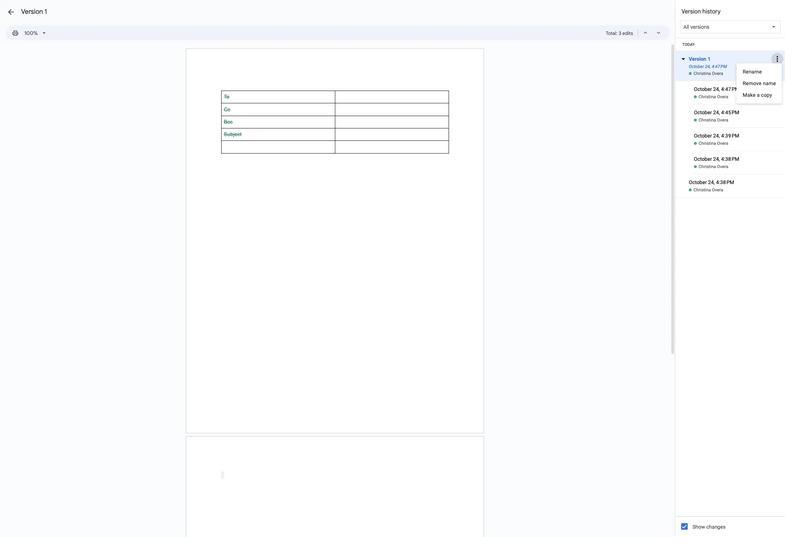 Task type: locate. For each thing, give the bounding box(es) containing it.
all
[[683, 24, 689, 30]]

edits
[[622, 30, 633, 36]]

copy
[[761, 92, 772, 98]]

mode and view toolbar
[[606, 26, 666, 40]]

overa
[[712, 71, 723, 76], [717, 94, 728, 100], [717, 118, 728, 123], [717, 141, 728, 146], [717, 164, 728, 169], [712, 188, 723, 193]]

version for version 1
[[21, 8, 43, 16]]

menu containing rename
[[737, 63, 782, 104]]

christina overa
[[694, 71, 723, 76], [699, 94, 728, 100], [699, 118, 728, 123], [699, 141, 728, 146], [699, 164, 728, 169], [694, 188, 723, 193]]

name
[[763, 81, 776, 86]]

version up "all"
[[682, 8, 701, 15]]

cell
[[694, 81, 785, 94], [694, 105, 785, 117], [694, 128, 785, 141], [694, 151, 785, 164], [676, 175, 785, 187]]

show
[[693, 525, 705, 531]]

christina
[[694, 71, 711, 76], [699, 94, 716, 100], [699, 118, 716, 123], [699, 141, 716, 146], [699, 164, 716, 169], [694, 188, 711, 193]]

version left 1
[[21, 8, 43, 16]]

version inside menu bar banner
[[21, 8, 43, 16]]

Zoom text field
[[23, 28, 40, 38]]

row group
[[676, 37, 785, 198], [676, 37, 785, 175]]

october 24, 4:47 pm cell
[[676, 37, 785, 72]]

menu
[[737, 63, 782, 104]]

history
[[702, 8, 721, 15]]

Zoom field
[[22, 28, 49, 39]]

show changes
[[693, 525, 726, 531]]

0 horizontal spatial version
[[21, 8, 43, 16]]

versions
[[690, 24, 709, 30]]

4:47 pm
[[712, 64, 727, 69]]

menu bar banner
[[0, 0, 785, 43]]

version history
[[682, 8, 721, 15]]

all versions option
[[683, 23, 709, 31]]

Show changes checkbox
[[681, 524, 688, 531]]

more actions image
[[773, 46, 782, 72]]

1
[[44, 8, 47, 16]]

make
[[743, 92, 756, 98]]

version 1
[[21, 8, 47, 16]]

version for version history
[[682, 8, 701, 15]]

Name this version text field
[[688, 54, 772, 64]]

1 horizontal spatial version
[[682, 8, 701, 15]]

version
[[21, 8, 43, 16], [682, 8, 701, 15]]

version 1 application
[[0, 0, 785, 538]]

24,
[[705, 64, 711, 69]]

october
[[689, 64, 704, 69]]

version inside section
[[682, 8, 701, 15]]



Task type: describe. For each thing, give the bounding box(es) containing it.
rename
[[743, 69, 762, 75]]

october 24, 4:47 pm
[[689, 64, 727, 69]]

total: 3 edits
[[606, 30, 633, 36]]

3
[[619, 30, 621, 36]]

total: 3 edits heading
[[606, 29, 633, 38]]

changes
[[706, 525, 726, 531]]

menu inside version 1 application
[[737, 63, 782, 104]]

version history section
[[676, 0, 785, 538]]

make a copy
[[743, 92, 772, 98]]

today
[[682, 42, 695, 47]]

today heading
[[676, 38, 785, 51]]

remove name
[[743, 81, 776, 86]]

a
[[757, 92, 760, 98]]

main toolbar
[[9, 27, 49, 39]]

all versions
[[683, 24, 709, 30]]

remove
[[743, 81, 762, 86]]

total:
[[606, 30, 617, 36]]

collapse detailed versions image
[[679, 37, 688, 63]]



Task type: vqa. For each thing, say whether or not it's contained in the screenshot.
menu
yes



